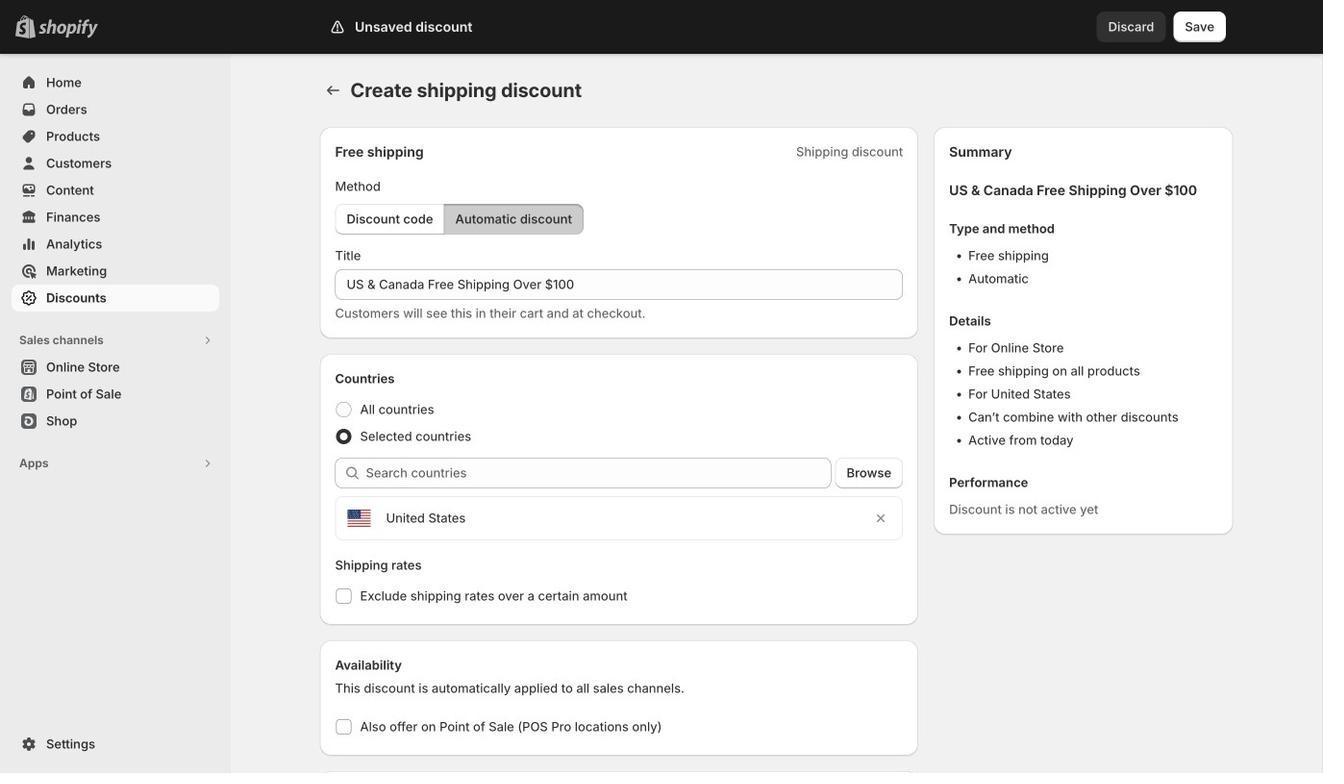 Task type: vqa. For each thing, say whether or not it's contained in the screenshot.
Search countries text field
yes



Task type: locate. For each thing, give the bounding box(es) containing it.
None text field
[[335, 269, 903, 300]]



Task type: describe. For each thing, give the bounding box(es) containing it.
Search countries text field
[[366, 458, 832, 489]]

shopify image
[[38, 19, 98, 38]]



